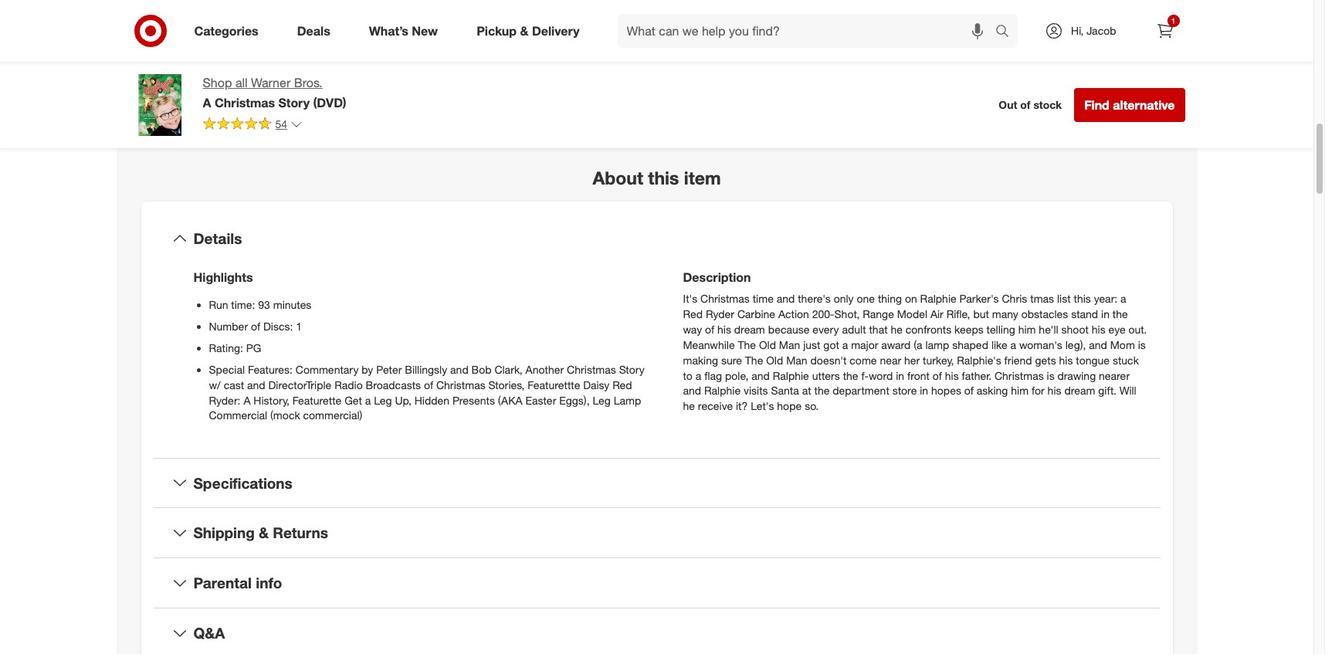 Task type: vqa. For each thing, say whether or not it's contained in the screenshot.
"On" in Score big savings on the hottest gifts.
no



Task type: describe. For each thing, give the bounding box(es) containing it.
just
[[803, 338, 821, 351]]

details
[[193, 229, 242, 247]]

sure
[[721, 353, 742, 367]]

major
[[851, 338, 879, 351]]

special
[[209, 363, 245, 376]]

run
[[209, 298, 228, 311]]

christmas down "friend"
[[995, 369, 1044, 382]]

of up "pg"
[[251, 319, 260, 333]]

over
[[812, 6, 833, 19]]

pg
[[246, 341, 261, 354]]

making
[[683, 353, 718, 367]]

commercial
[[209, 409, 267, 422]]

shaped
[[952, 338, 989, 351]]

asking
[[977, 384, 1008, 397]]

christmas up "daisy"
[[567, 363, 616, 376]]

stand
[[1071, 307, 1099, 320]]

1 horizontal spatial he
[[891, 323, 903, 336]]

shot,
[[835, 307, 860, 320]]

shop
[[203, 75, 232, 90]]

about this item
[[593, 167, 721, 188]]

flag
[[705, 369, 722, 382]]

specifications
[[193, 474, 293, 492]]

0 horizontal spatial on
[[762, 6, 775, 19]]

0 horizontal spatial dream
[[734, 323, 765, 336]]

a inside special features: commentary by peter billingsly and bob clark, another christmas story w/ cast and directortriple radio broadcasts of christmas stories, featurettte daisy red ryder: a history, featurette get a leg up, hidden presents (aka easter eggs), leg lamp commercial (mock commercial)
[[244, 394, 251, 407]]

red inside special features: commentary by peter billingsly and bob clark, another christmas story w/ cast and directortriple radio broadcasts of christmas stories, featurettte daisy red ryder: a history, featurette get a leg up, hidden presents (aka easter eggs), leg lamp commercial (mock commercial)
[[613, 378, 632, 391]]

200-
[[812, 307, 835, 320]]

christmas up ryder
[[701, 292, 750, 305]]

front
[[908, 369, 930, 382]]

many
[[992, 307, 1019, 320]]

highlights
[[193, 269, 253, 285]]

0 horizontal spatial in
[[896, 369, 905, 382]]

pole,
[[725, 369, 749, 382]]

billingsly
[[405, 363, 447, 376]]

0 vertical spatial the
[[738, 338, 756, 351]]

shipping & returns button
[[153, 508, 1161, 558]]

new
[[412, 23, 438, 38]]

returns
[[273, 524, 328, 542]]

run time: 93 minutes
[[209, 298, 312, 311]]

pickup & delivery link
[[464, 14, 599, 48]]

ryder:
[[209, 394, 241, 407]]

her
[[904, 353, 920, 367]]

1 horizontal spatial dream
[[1065, 384, 1096, 397]]

find alternative
[[1085, 97, 1175, 113]]

tongue
[[1076, 353, 1110, 367]]

of down father. at bottom
[[965, 384, 974, 397]]

red inside description it's christmas time and there's only one thing on ralphie parker's chris tmas list this year: a red ryder carbine action 200-shot, range model air rifle, but many obstacles stand in the way of his dream because every adult that he confronts keeps telling him he'll shoot his eye out. meanwhile the old man just got a major award (a lamp shaped like a woman's leg), and mom is making sure the old man doesn't come near her turkey, ralphie's friend gets his tongue stuck to a flag pole, and ralphie utters the f-word in front of his father. christmas is drawing nearer and ralphie visits santa at the department store in hopes of asking him for his dream gift. will he receive it? let's hope so.
[[683, 307, 703, 320]]

gets
[[1035, 353, 1056, 367]]

What can we help you find? suggestions appear below search field
[[618, 14, 1000, 48]]

pickup & delivery
[[477, 23, 580, 38]]

affirm
[[731, 6, 759, 19]]

(mock
[[270, 409, 300, 422]]

sponsored
[[1140, 102, 1185, 113]]

eye
[[1109, 323, 1126, 336]]

easter
[[526, 394, 556, 407]]

award
[[882, 338, 911, 351]]

1 vertical spatial the
[[843, 369, 859, 382]]

his up hopes
[[945, 369, 959, 382]]

1 vertical spatial the
[[745, 353, 763, 367]]

w/
[[209, 378, 221, 391]]

rating: pg
[[209, 341, 261, 354]]

& for shipping
[[259, 524, 269, 542]]

0 horizontal spatial the
[[815, 384, 830, 397]]

and up visits
[[752, 369, 770, 382]]

features:
[[248, 363, 293, 376]]

chris
[[1002, 292, 1028, 305]]

find
[[1085, 97, 1110, 113]]

54
[[275, 117, 287, 130]]

store
[[893, 384, 917, 397]]

hi, jacob
[[1071, 24, 1117, 37]]

q&a
[[193, 624, 225, 642]]

and up tongue
[[1089, 338, 1108, 351]]

specifications button
[[153, 458, 1161, 508]]

department
[[833, 384, 890, 397]]

rating:
[[209, 341, 243, 354]]

lamp
[[614, 394, 641, 407]]

f-
[[862, 369, 869, 382]]

(aka
[[498, 394, 523, 407]]

directortriple
[[268, 378, 332, 391]]

1 vertical spatial man
[[786, 353, 808, 367]]

out.
[[1129, 323, 1147, 336]]

come
[[850, 353, 877, 367]]

get
[[345, 394, 362, 407]]

alternative
[[1113, 97, 1175, 113]]

2 horizontal spatial in
[[1102, 307, 1110, 320]]

story inside shop all warner bros. a christmas story (dvd)
[[278, 95, 310, 110]]

his down ryder
[[718, 323, 731, 336]]

of inside special features: commentary by peter billingsly and bob clark, another christmas story w/ cast and directortriple radio broadcasts of christmas stories, featurettte daisy red ryder: a history, featurette get a leg up, hidden presents (aka easter eggs), leg lamp commercial (mock commercial)
[[424, 378, 433, 391]]

item
[[684, 167, 721, 188]]

action
[[779, 307, 809, 320]]

obstacles
[[1022, 307, 1068, 320]]

only
[[834, 292, 854, 305]]

model
[[897, 307, 928, 320]]

0 vertical spatial man
[[779, 338, 800, 351]]

1 link
[[1148, 14, 1182, 48]]

shipping & returns
[[193, 524, 328, 542]]

featurettte
[[528, 378, 580, 391]]

& for pickup
[[520, 23, 529, 38]]

number
[[209, 319, 248, 333]]

categories
[[194, 23, 259, 38]]

1 vertical spatial ralphie
[[773, 369, 809, 382]]

like
[[992, 338, 1008, 351]]

$100
[[836, 6, 859, 19]]

there's
[[798, 292, 831, 305]]

eggs),
[[559, 394, 590, 407]]

info
[[256, 574, 282, 592]]

parental info
[[193, 574, 282, 592]]

christmas up the presents
[[436, 378, 486, 391]]

peter
[[376, 363, 402, 376]]

every
[[813, 323, 839, 336]]

another
[[526, 363, 564, 376]]

near
[[880, 353, 901, 367]]

2 horizontal spatial ralphie
[[920, 292, 957, 305]]

will
[[1120, 384, 1137, 397]]

hi,
[[1071, 24, 1084, 37]]

air
[[931, 307, 944, 320]]



Task type: locate. For each thing, give the bounding box(es) containing it.
of up meanwhile
[[705, 323, 715, 336]]

dream down carbine
[[734, 323, 765, 336]]

christmas down all
[[215, 95, 275, 110]]

1 leg from the left
[[374, 394, 392, 407]]

ryder
[[706, 307, 735, 320]]

1 horizontal spatial this
[[1074, 292, 1091, 305]]

1 horizontal spatial leg
[[593, 394, 611, 407]]

0 vertical spatial dream
[[734, 323, 765, 336]]

commentary
[[296, 363, 359, 376]]

a
[[1121, 292, 1127, 305], [843, 338, 848, 351], [1011, 338, 1017, 351], [696, 369, 702, 382], [365, 394, 371, 407]]

0 horizontal spatial is
[[1047, 369, 1055, 382]]

on right affirm
[[762, 6, 775, 19]]

him
[[1019, 323, 1036, 336], [1011, 384, 1029, 397]]

0 vertical spatial is
[[1138, 338, 1146, 351]]

1 horizontal spatial ralphie
[[773, 369, 809, 382]]

1 vertical spatial on
[[905, 292, 917, 305]]

leg down "daisy"
[[593, 394, 611, 407]]

1 horizontal spatial story
[[619, 363, 645, 376]]

because
[[768, 323, 810, 336]]

2 vertical spatial in
[[920, 384, 929, 397]]

0 horizontal spatial red
[[613, 378, 632, 391]]

& inside "shipping & returns" dropdown button
[[259, 524, 269, 542]]

out of stock
[[999, 98, 1062, 111]]

deals link
[[284, 14, 350, 48]]

way
[[683, 323, 702, 336]]

he left receive
[[683, 400, 695, 413]]

parental info button
[[153, 559, 1161, 608]]

1 vertical spatial &
[[259, 524, 269, 542]]

thing
[[878, 292, 902, 305]]

1 vertical spatial story
[[619, 363, 645, 376]]

warner
[[251, 75, 291, 90]]

(dvd)
[[313, 95, 346, 110]]

he
[[891, 323, 903, 336], [683, 400, 695, 413]]

0 vertical spatial a
[[203, 95, 211, 110]]

christmas inside shop all warner bros. a christmas story (dvd)
[[215, 95, 275, 110]]

0 horizontal spatial ralphie
[[704, 384, 741, 397]]

his down leg), at the bottom right of the page
[[1059, 353, 1073, 367]]

the up eye
[[1113, 307, 1128, 320]]

keeps
[[955, 323, 984, 336]]

in down year: at right top
[[1102, 307, 1110, 320]]

with
[[706, 6, 728, 19]]

1 horizontal spatial a
[[244, 394, 251, 407]]

1 horizontal spatial in
[[920, 384, 929, 397]]

description it's christmas time and there's only one thing on ralphie parker's chris tmas list this year: a red ryder carbine action 200-shot, range model air rifle, but many obstacles stand in the way of his dream because every adult that he confronts keeps telling him he'll shoot his eye out. meanwhile the old man just got a major award (a lamp shaped like a woman's leg), and mom is making sure the old man doesn't come near her turkey, ralphie's friend gets his tongue stuck to a flag pole, and ralphie utters the f-word in front of his father. christmas is drawing nearer and ralphie visits santa at the department store in hopes of asking him for his dream gift. will he receive it? let's hope so.
[[683, 269, 1147, 413]]

ralphie up receive
[[704, 384, 741, 397]]

the right sure
[[745, 353, 763, 367]]

& left returns
[[259, 524, 269, 542]]

presents
[[453, 394, 495, 407]]

1 right the discs:
[[296, 319, 302, 333]]

a down shop on the top
[[203, 95, 211, 110]]

turkey,
[[923, 353, 954, 367]]

shop all warner bros. a christmas story (dvd)
[[203, 75, 346, 110]]

one
[[857, 292, 875, 305]]

0 vertical spatial &
[[520, 23, 529, 38]]

is down out.
[[1138, 338, 1146, 351]]

of down "billingsly"
[[424, 378, 433, 391]]

the up sure
[[738, 338, 756, 351]]

that
[[869, 323, 888, 336]]

1
[[1172, 16, 1176, 25], [296, 319, 302, 333]]

1 vertical spatial old
[[766, 353, 783, 367]]

(a
[[914, 338, 923, 351]]

image of a christmas story (dvd) image
[[129, 74, 190, 136]]

it?
[[736, 400, 748, 413]]

parental
[[193, 574, 252, 592]]

man down because on the right of page
[[779, 338, 800, 351]]

bros.
[[294, 75, 323, 90]]

1 vertical spatial him
[[1011, 384, 1029, 397]]

visits
[[744, 384, 768, 397]]

but
[[974, 307, 989, 320]]

0 vertical spatial in
[[1102, 307, 1110, 320]]

carbine
[[738, 307, 776, 320]]

1 vertical spatial a
[[244, 394, 251, 407]]

1 horizontal spatial &
[[520, 23, 529, 38]]

a up commercial
[[244, 394, 251, 407]]

of right out
[[1021, 98, 1031, 111]]

2 vertical spatial ralphie
[[704, 384, 741, 397]]

to
[[683, 369, 693, 382]]

ralphie up santa
[[773, 369, 809, 382]]

is down the gets
[[1047, 369, 1055, 382]]

he'll
[[1039, 323, 1059, 336]]

meanwhile
[[683, 338, 735, 351]]

details button
[[153, 214, 1161, 263]]

orders
[[778, 6, 809, 19]]

1 vertical spatial is
[[1047, 369, 1055, 382]]

story up the "lamp"
[[619, 363, 645, 376]]

93
[[258, 298, 270, 311]]

ralphie up air in the right of the page
[[920, 292, 957, 305]]

a inside special features: commentary by peter billingsly and bob clark, another christmas story w/ cast and directortriple radio broadcasts of christmas stories, featurettte daisy red ryder: a history, featurette get a leg up, hidden presents (aka easter eggs), leg lamp commercial (mock commercial)
[[365, 394, 371, 407]]

friend
[[1005, 353, 1032, 367]]

a right got
[[843, 338, 848, 351]]

out
[[999, 98, 1018, 111]]

featurette
[[293, 394, 342, 407]]

it's
[[683, 292, 698, 305]]

in up "store"
[[896, 369, 905, 382]]

1 horizontal spatial red
[[683, 307, 703, 320]]

story inside special features: commentary by peter billingsly and bob clark, another christmas story w/ cast and directortriple radio broadcasts of christmas stories, featurettte daisy red ryder: a history, featurette get a leg up, hidden presents (aka easter eggs), leg lamp commercial (mock commercial)
[[619, 363, 645, 376]]

0 vertical spatial he
[[891, 323, 903, 336]]

with affirm on orders over $100
[[706, 6, 859, 19]]

ralphie
[[920, 292, 957, 305], [773, 369, 809, 382], [704, 384, 741, 397]]

on
[[762, 6, 775, 19], [905, 292, 917, 305]]

0 vertical spatial story
[[278, 95, 310, 110]]

&
[[520, 23, 529, 38], [259, 524, 269, 542]]

0 vertical spatial on
[[762, 6, 775, 19]]

1 vertical spatial 1
[[296, 319, 302, 333]]

range
[[863, 307, 894, 320]]

confronts
[[906, 323, 952, 336]]

this up stand
[[1074, 292, 1091, 305]]

his right for
[[1048, 384, 1062, 397]]

0 horizontal spatial &
[[259, 524, 269, 542]]

0 horizontal spatial 1
[[296, 319, 302, 333]]

on up the model
[[905, 292, 917, 305]]

and down to
[[683, 384, 701, 397]]

number of discs: 1
[[209, 319, 302, 333]]

1 vertical spatial dream
[[1065, 384, 1096, 397]]

description
[[683, 269, 751, 285]]

leg),
[[1066, 338, 1086, 351]]

what's new
[[369, 23, 438, 38]]

0 vertical spatial old
[[759, 338, 776, 351]]

this left item
[[648, 167, 679, 188]]

categories link
[[181, 14, 278, 48]]

0 horizontal spatial leg
[[374, 394, 392, 407]]

special features: commentary by peter billingsly and bob clark, another christmas story w/ cast and directortriple radio broadcasts of christmas stories, featurettte daisy red ryder: a history, featurette get a leg up, hidden presents (aka easter eggs), leg lamp commercial (mock commercial)
[[209, 363, 645, 422]]

red up the "lamp"
[[613, 378, 632, 391]]

red up way
[[683, 307, 703, 320]]

1 horizontal spatial is
[[1138, 338, 1146, 351]]

0 vertical spatial 1
[[1172, 16, 1176, 25]]

and up action
[[777, 292, 795, 305]]

doesn't
[[811, 353, 847, 367]]

dream down drawing
[[1065, 384, 1096, 397]]

story
[[278, 95, 310, 110], [619, 363, 645, 376]]

this inside description it's christmas time and there's only one thing on ralphie parker's chris tmas list this year: a red ryder carbine action 200-shot, range model air rifle, but many obstacles stand in the way of his dream because every adult that he confronts keeps telling him he'll shoot his eye out. meanwhile the old man just got a major award (a lamp shaped like a woman's leg), and mom is making sure the old man doesn't come near her turkey, ralphie's friend gets his tongue stuck to a flag pole, and ralphie utters the f-word in front of his father. christmas is drawing nearer and ralphie visits santa at the department store in hopes of asking him for his dream gift. will he receive it? let's hope so.
[[1074, 292, 1091, 305]]

stuck
[[1113, 353, 1139, 367]]

a right get
[[365, 394, 371, 407]]

0 vertical spatial red
[[683, 307, 703, 320]]

1 right jacob
[[1172, 16, 1176, 25]]

old up santa
[[766, 353, 783, 367]]

2 vertical spatial the
[[815, 384, 830, 397]]

man down just
[[786, 353, 808, 367]]

rifle,
[[947, 307, 971, 320]]

his left eye
[[1092, 323, 1106, 336]]

old down because on the right of page
[[759, 338, 776, 351]]

old
[[759, 338, 776, 351], [766, 353, 783, 367]]

in
[[1102, 307, 1110, 320], [896, 369, 905, 382], [920, 384, 929, 397]]

discs:
[[263, 319, 293, 333]]

got
[[824, 338, 840, 351]]

daisy
[[583, 378, 610, 391]]

& inside pickup & delivery link
[[520, 23, 529, 38]]

0 horizontal spatial this
[[648, 167, 679, 188]]

on inside description it's christmas time and there's only one thing on ralphie parker's chris tmas list this year: a red ryder carbine action 200-shot, range model air rifle, but many obstacles stand in the way of his dream because every adult that he confronts keeps telling him he'll shoot his eye out. meanwhile the old man just got a major award (a lamp shaped like a woman's leg), and mom is making sure the old man doesn't come near her turkey, ralphie's friend gets his tongue stuck to a flag pole, and ralphie utters the f-word in front of his father. christmas is drawing nearer and ralphie visits santa at the department store in hopes of asking him for his dream gift. will he receive it? let's hope so.
[[905, 292, 917, 305]]

1 horizontal spatial the
[[843, 369, 859, 382]]

leg
[[374, 394, 392, 407], [593, 394, 611, 407]]

in down front
[[920, 384, 929, 397]]

a inside shop all warner bros. a christmas story (dvd)
[[203, 95, 211, 110]]

hidden
[[415, 394, 450, 407]]

the
[[1113, 307, 1128, 320], [843, 369, 859, 382], [815, 384, 830, 397]]

leg down broadcasts
[[374, 394, 392, 407]]

hope
[[777, 400, 802, 413]]

him up woman's
[[1019, 323, 1036, 336]]

story down bros.
[[278, 95, 310, 110]]

stock
[[1034, 98, 1062, 111]]

him left for
[[1011, 384, 1029, 397]]

and down features:
[[247, 378, 265, 391]]

2 horizontal spatial the
[[1113, 307, 1128, 320]]

lamp
[[926, 338, 950, 351]]

0 vertical spatial the
[[1113, 307, 1128, 320]]

the right at
[[815, 384, 830, 397]]

of down turkey,
[[933, 369, 942, 382]]

1 vertical spatial this
[[1074, 292, 1091, 305]]

a right like
[[1011, 338, 1017, 351]]

0 vertical spatial this
[[648, 167, 679, 188]]

father.
[[962, 369, 992, 382]]

he up "award"
[[891, 323, 903, 336]]

1 vertical spatial he
[[683, 400, 695, 413]]

the
[[738, 338, 756, 351], [745, 353, 763, 367]]

clark,
[[495, 363, 523, 376]]

1 vertical spatial in
[[896, 369, 905, 382]]

0 horizontal spatial he
[[683, 400, 695, 413]]

the left f-
[[843, 369, 859, 382]]

about
[[593, 167, 643, 188]]

0 vertical spatial him
[[1019, 323, 1036, 336]]

a right year: at right top
[[1121, 292, 1127, 305]]

adult
[[842, 323, 866, 336]]

2 leg from the left
[[593, 394, 611, 407]]

1 vertical spatial red
[[613, 378, 632, 391]]

0 vertical spatial ralphie
[[920, 292, 957, 305]]

and left bob
[[450, 363, 469, 376]]

0 horizontal spatial story
[[278, 95, 310, 110]]

1 horizontal spatial 1
[[1172, 16, 1176, 25]]

& right pickup
[[520, 23, 529, 38]]

jacob
[[1087, 24, 1117, 37]]

shipping
[[193, 524, 255, 542]]

a right to
[[696, 369, 702, 382]]

1 horizontal spatial on
[[905, 292, 917, 305]]

0 horizontal spatial a
[[203, 95, 211, 110]]



